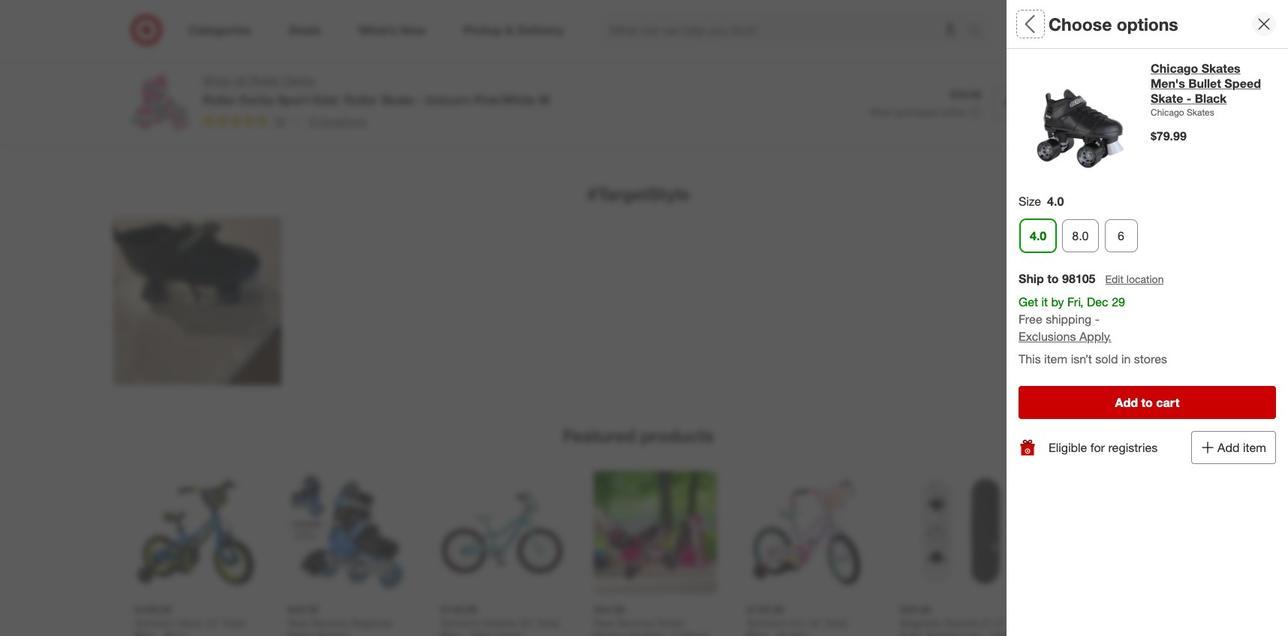 Task type: vqa. For each thing, say whether or not it's contained in the screenshot.
Kids' related to $64.99 Chicago Skates Training Kids' Roller Skate Combo Set - Pink/White
yes



Task type: locate. For each thing, give the bounding box(es) containing it.
0 horizontal spatial pink/white
[[474, 92, 536, 107]]

combo
[[833, 53, 868, 66]]

group containing size
[[1017, 193, 1277, 258]]

kids' inside the '$49.99 roller derby gumdrop kids' adjustable quad skate - mint (3-6)'
[[440, 53, 464, 66]]

registries for choose options "button"
[[1107, 445, 1157, 460]]

$52.99
[[594, 27, 625, 39], [1053, 27, 1085, 39]]

adjustable inside $52.99 roller derby candi girl lucy adjustable girls roller skates - white
[[619, 53, 669, 66]]

kids' up unicorn
[[440, 53, 464, 66]]

$52.99 inside $52.99 roller derby candi girl lucy adjustable girls roller skates - white
[[594, 27, 625, 39]]

candi inside $52.99 - $53.99 roller derby candi lucy adjustable girls' roller skate watermelon
[[1114, 40, 1142, 53]]

$52.99 down 'roller derby candi girl lucy adjustable girls roller skates - white' image
[[594, 27, 625, 39]]

1 horizontal spatial $52.99
[[1053, 27, 1085, 39]]

skate inside "$34.99 roller derby sport kids' roller skate - dinosaur blue/black m"
[[164, 53, 191, 66]]

it
[[1042, 294, 1048, 309]]

-
[[934, 27, 939, 39], [1088, 27, 1092, 39], [194, 53, 198, 66], [470, 66, 474, 79], [659, 66, 663, 79], [766, 66, 770, 79], [1187, 91, 1192, 106], [417, 92, 422, 107], [1095, 311, 1100, 326], [1193, 319, 1198, 334], [157, 629, 162, 636], [464, 629, 468, 636], [770, 629, 774, 636], [984, 629, 988, 636]]

- inside $49.99 magneto boards 27.5" kids' skateboard - vide
[[984, 629, 988, 636]]

new
[[287, 616, 308, 629], [594, 616, 615, 629]]

1 adjustable from the left
[[287, 53, 337, 66]]

$49.99
[[440, 27, 472, 39], [287, 603, 319, 616], [900, 603, 931, 616]]

1 horizontal spatial user image by bernard anderson image
[[1019, 73, 1277, 266]]

3 adjustable from the left
[[619, 53, 669, 66]]

1 vertical spatial item
[[1045, 352, 1068, 367]]

choose
[[1049, 13, 1112, 34], [1206, 447, 1237, 458]]

cart down watermelon
[[1125, 95, 1148, 110]]

adjustable inside the '$49.99 roller derby gumdrop kids' adjustable quad skate - mint (3-6)'
[[467, 53, 517, 66]]

schwinn inside '$149.99 schwinn iris 16" kids' bike - purple'
[[747, 616, 787, 629]]

$44.99 new bounce roller skates for kids, 4 whee
[[594, 603, 716, 636]]

$49.99 inside the '$49.99 roller derby gumdrop kids' adjustable quad skate - mint (3-6)'
[[440, 27, 472, 39]]

for
[[287, 66, 300, 79], [1091, 440, 1105, 455], [1089, 445, 1104, 460], [629, 629, 641, 636]]

image of roller derby sport kids' roller skate - unicorn pink/white m image
[[131, 72, 191, 132]]

derby inside "$34.99 roller derby sport kids' roller skate - dinosaur blue/black m"
[[164, 40, 192, 53]]

add to cart button
[[1074, 86, 1158, 119], [1019, 386, 1277, 419]]

bounce for skates
[[311, 616, 348, 629]]

bernard anderson button
[[1019, 73, 1277, 266]]

schwinn for purple
[[747, 616, 787, 629]]

men's up $79.99
[[1151, 76, 1186, 91]]

user image by bernard anderson image
[[1019, 73, 1277, 266], [113, 217, 281, 385]]

bernard
[[1031, 233, 1066, 244]]

0 horizontal spatial new
[[287, 616, 308, 629]]

skate up blue/black
[[164, 53, 191, 66]]

$49.99 roller derby gumdrop kids' adjustable quad skate - mint (3-6)
[[440, 27, 546, 79]]

0 vertical spatial item
[[1127, 13, 1163, 34]]

skate up stores
[[1157, 319, 1189, 334]]

roller derby candi lucy adjustable girls' roller skate watermelon image
[[1053, 0, 1176, 18]]

$52.99 for -
[[1053, 27, 1085, 39]]

get
[[1019, 294, 1038, 309]]

kids' for $49.99 roller derby gumdrop kids' adjustable quad skate - mint (3-6)
[[440, 53, 464, 66]]

1 horizontal spatial bounce
[[618, 616, 654, 629]]

skate
[[164, 53, 191, 66], [803, 53, 830, 66], [440, 66, 467, 79], [900, 66, 927, 79], [1053, 66, 1080, 79], [1151, 91, 1184, 106], [381, 92, 414, 107], [1157, 319, 1189, 334]]

0 vertical spatial sport
[[195, 40, 222, 53]]

$149.99 schwinn deelite 20" kids' bike - mint green
[[440, 603, 562, 636]]

0 horizontal spatial item
[[1045, 352, 1068, 367]]

0 vertical spatial options
[[1117, 13, 1179, 34]]

- inside '$149.99 schwinn iris 16" kids' bike - purple'
[[770, 629, 774, 636]]

chicago skates men's bullet speed skate - black link inside #targetstyle item dialog
[[1157, 284, 1268, 335]]

item for this
[[1045, 352, 1068, 367]]

2 $149.99 from the left
[[747, 603, 784, 616]]

eligible inside choose options dialog
[[1049, 440, 1088, 455]]

men's inside the chicago skates men's bullet speed skate - black
[[1157, 302, 1191, 317]]

m left shop
[[188, 66, 197, 79]]

derby
[[164, 40, 192, 53], [470, 40, 499, 53], [624, 40, 652, 53], [930, 40, 958, 53], [1083, 40, 1111, 53], [284, 73, 316, 88], [240, 92, 274, 107]]

add to cart down stores
[[1116, 395, 1180, 410]]

girl
[[685, 40, 701, 53]]

$34.99 up online on the top right
[[951, 88, 982, 101]]

add inside button
[[1218, 440, 1240, 455]]

1 vertical spatial #targetstyle
[[587, 183, 690, 204]]

0 vertical spatial chicago skates men's bullet speed skate - black image
[[1019, 61, 1139, 181]]

bullet inside the chicago skates men's bullet speed skate - black
[[1194, 302, 1227, 317]]

m
[[188, 66, 197, 79], [539, 92, 550, 107]]

2 chicago skates men's bullet speed skate - black image from the top
[[1019, 284, 1148, 413]]

green
[[494, 629, 523, 636]]

2 vertical spatial add
[[1218, 440, 1240, 455]]

adjustable up white
[[619, 53, 669, 66]]

0 horizontal spatial $149.99
[[440, 603, 478, 616]]

add to cart inside choose options dialog
[[1116, 395, 1180, 410]]

9 questions link
[[303, 113, 366, 130]]

1 candi from the left
[[655, 40, 682, 53]]

eligible for registries inside choose options dialog
[[1049, 440, 1158, 455]]

1 vertical spatial 4.0
[[1030, 228, 1047, 243]]

fri,
[[1068, 294, 1084, 309]]

1 chicago skates men's bullet speed skate - black image from the top
[[1019, 61, 1139, 181]]

kids' for $149.99 schwinn deelite 20" kids' bike - mint green
[[538, 616, 562, 629]]

6 link
[[1105, 219, 1138, 252]]

mint left (3-
[[477, 66, 498, 79]]

2 vertical spatial to
[[1142, 395, 1153, 410]]

derby inside the '$49.99 roller derby gumdrop kids' adjustable quad skate - mint (3-6)'
[[470, 40, 499, 53]]

0 vertical spatial speed
[[1225, 76, 1261, 91]]

$49.99 inside $49.99 new bounce beginner roller skates
[[287, 603, 319, 616]]

$34.99 up blue/black
[[134, 27, 165, 39]]

kids
[[303, 66, 324, 79]]

bike inside $109.99 schwinn valve 12" kids' bike - blue
[[134, 629, 154, 636]]

to for the topmost add to cart button
[[1110, 95, 1121, 110]]

schwinn inside $109.99 schwinn valve 12" kids' bike - blue
[[134, 616, 174, 629]]

kids' inside $149.99 schwinn deelite 20" kids' bike - mint green
[[538, 616, 562, 629]]

0 horizontal spatial sport
[[195, 40, 222, 53]]

skate inside $52.99 - $53.99 roller derby candi lucy adjustable girls' roller skate watermelon
[[1053, 66, 1080, 79]]

$44.99
[[594, 603, 625, 616]]

to down watermelon
[[1110, 95, 1121, 110]]

girl's
[[938, 53, 963, 66]]

registries for add item button
[[1109, 440, 1158, 455]]

2 new from the left
[[594, 616, 615, 629]]

bike inside $149.99 schwinn deelite 20" kids' bike - mint green
[[440, 629, 461, 636]]

0 horizontal spatial schwinn
[[134, 616, 174, 629]]

0 horizontal spatial candi
[[655, 40, 682, 53]]

to right ship
[[1048, 271, 1059, 286]]

speed
[[1225, 76, 1261, 91], [1231, 302, 1267, 317]]

to down stores
[[1142, 395, 1153, 410]]

0 vertical spatial add to cart
[[1084, 95, 1148, 110]]

schwinn inside $149.99 schwinn deelite 20" kids' bike - mint green
[[440, 616, 481, 629]]

1 horizontal spatial cart
[[1157, 395, 1180, 410]]

1 vertical spatial to
[[1048, 271, 1059, 286]]

0 horizontal spatial add
[[1084, 95, 1107, 110]]

kids' for $64.99 chicago skates training kids' roller skate combo set - pink/white
[[747, 53, 770, 66]]

1 vertical spatial $34.99
[[951, 88, 982, 101]]

1 bounce from the left
[[311, 616, 348, 629]]

adjustable down stryde
[[965, 53, 1015, 66]]

schwinn left "deelite"
[[440, 616, 481, 629]]

eligible for registries
[[1049, 440, 1158, 455], [1048, 445, 1157, 460]]

m inside "shop all roller derby roller derby sport kids' roller skate - unicorn pink/white m"
[[539, 92, 550, 107]]

#targetstyle inside dialog
[[1019, 13, 1122, 34]]

4.0
[[1048, 194, 1064, 209], [1030, 228, 1047, 243]]

$34.99 roller derby sport kids' roller skate - dinosaur blue/black m
[[134, 27, 248, 79]]

1 horizontal spatial options
[[1240, 447, 1270, 458]]

0 horizontal spatial $52.99
[[594, 27, 625, 39]]

girls'
[[1106, 53, 1130, 66]]

pink/white inside "shop all roller derby roller derby sport kids' roller skate - unicorn pink/white m"
[[474, 92, 536, 107]]

0 vertical spatial $34.99
[[134, 27, 165, 39]]

skate down lighted
[[900, 66, 927, 79]]

1 new from the left
[[287, 616, 308, 629]]

skates inside $49.99 new bounce beginner roller skates
[[317, 629, 349, 636]]

kids' for $109.99 schwinn valve 12" kids' bike - blue
[[224, 616, 247, 629]]

add to cart button down stores
[[1019, 386, 1277, 419]]

1 vertical spatial m
[[539, 92, 550, 107]]

0 horizontal spatial to
[[1048, 271, 1059, 286]]

0 horizontal spatial choose
[[1049, 13, 1112, 34]]

derby down hearthsong
[[284, 73, 316, 88]]

pink/white
[[773, 66, 823, 79], [474, 92, 536, 107]]

0 vertical spatial add
[[1084, 95, 1107, 110]]

skateboard
[[926, 629, 981, 636]]

4.0 down 'size 4.0'
[[1030, 228, 1047, 243]]

add to cart button down watermelon
[[1074, 86, 1158, 119]]

- inside $44.49 - $45.99 roller derby stryde lighted girl's adjustable skate
[[934, 27, 939, 39]]

skate down the training
[[803, 53, 830, 66]]

0 vertical spatial bullet
[[1189, 76, 1222, 91]]

1 bike from the left
[[134, 629, 154, 636]]

item inside dialog
[[1127, 13, 1163, 34]]

$34.99 inside "$34.99 roller derby sport kids' roller skate - dinosaur blue/black m"
[[134, 27, 165, 39]]

when
[[870, 107, 894, 118]]

bike down $109.99
[[134, 629, 154, 636]]

1 horizontal spatial sport
[[277, 92, 309, 107]]

bounce up kids,
[[618, 616, 654, 629]]

candi up girls'
[[1114, 40, 1142, 53]]

$109.99
[[134, 603, 171, 616]]

$34.99 for $34.99
[[951, 88, 982, 101]]

#targetstyle for #targetstyle item
[[1019, 13, 1122, 34]]

1 vertical spatial choose
[[1206, 447, 1237, 458]]

sport inside "shop all roller derby roller derby sport kids' roller skate - unicorn pink/white m"
[[277, 92, 309, 107]]

quad
[[519, 53, 545, 66]]

1 vertical spatial sport
[[277, 92, 309, 107]]

set
[[747, 66, 763, 79]]

chicago skates men's bullet speed skate - black image
[[1019, 61, 1139, 181], [1019, 284, 1148, 413]]

kids' right 20"
[[538, 616, 562, 629]]

black inside the chicago skates men's bullet speed skate - black
[[1201, 319, 1233, 334]]

derby left gumdrop
[[470, 40, 499, 53]]

9
[[310, 115, 316, 128]]

skate inside "shop all roller derby roller derby sport kids' roller skate - unicorn pink/white m"
[[381, 92, 414, 107]]

adjustable up watermelon
[[1053, 53, 1103, 66]]

2 bounce from the left
[[618, 616, 654, 629]]

0 horizontal spatial bounce
[[311, 616, 348, 629]]

#targetstyle item
[[1019, 13, 1163, 34]]

beginner
[[351, 616, 393, 629]]

add to cart down watermelon
[[1084, 95, 1148, 110]]

$149.99 for $149.99 schwinn deelite 20" kids' bike - mint green
[[440, 603, 478, 616]]

derby up girl's
[[930, 40, 958, 53]]

$49.99 for roller
[[440, 27, 472, 39]]

1 horizontal spatial schwinn
[[440, 616, 481, 629]]

new inside $49.99 new bounce beginner roller skates
[[287, 616, 308, 629]]

schwinn down $109.99
[[134, 616, 174, 629]]

0 vertical spatial choose
[[1049, 13, 1112, 34]]

0 vertical spatial #targetstyle
[[1019, 13, 1122, 34]]

new down $44.99
[[594, 616, 615, 629]]

skates inside the $44.99 new bounce roller skates for kids, 4 whee
[[594, 629, 626, 636]]

3 bike from the left
[[747, 629, 767, 636]]

choose inside choose options "button"
[[1206, 447, 1237, 458]]

for inside the $44.99 new bounce roller skates for kids, 4 whee
[[629, 629, 641, 636]]

watermelon
[[1083, 66, 1140, 79]]

derby up blue/black
[[164, 40, 192, 53]]

2 adjustable from the left
[[467, 53, 517, 66]]

0 vertical spatial men's
[[1151, 76, 1186, 91]]

1 horizontal spatial add
[[1116, 395, 1138, 410]]

1 vertical spatial chicago skates men's bullet speed skate - black link
[[1157, 284, 1268, 335]]

5 adjustable from the left
[[1053, 53, 1103, 66]]

1 vertical spatial bullet
[[1194, 302, 1227, 317]]

1 vertical spatial add to cart
[[1116, 395, 1180, 410]]

men's inside chicago skates men's bullet speed skate - black chicago skates
[[1151, 76, 1186, 91]]

men's down 'location' at the top right
[[1157, 302, 1191, 317]]

speed for chicago skates men's bullet speed skate - black
[[1231, 302, 1267, 317]]

0 horizontal spatial $34.99
[[134, 27, 165, 39]]

#targetstyle for #targetstyle
[[587, 183, 690, 204]]

skate left unicorn
[[381, 92, 414, 107]]

2 horizontal spatial $49.99
[[900, 603, 931, 616]]

mint down "deelite"
[[471, 629, 491, 636]]

bike left green
[[440, 629, 461, 636]]

eligible
[[1049, 440, 1088, 455], [1048, 445, 1086, 460]]

0 vertical spatial add to cart button
[[1074, 86, 1158, 119]]

$49.99 inside $49.99 magneto boards 27.5" kids' skateboard - vide
[[900, 603, 931, 616]]

black
[[1195, 91, 1227, 106], [1201, 319, 1233, 334]]

1 horizontal spatial choose options
[[1206, 447, 1270, 458]]

new bounce beginner roller skates – convertible tri-wheel or inline skates - size us 8-11 - blue image
[[287, 471, 410, 594]]

chicago
[[747, 40, 786, 53], [1151, 61, 1199, 76], [1151, 107, 1185, 118], [1157, 285, 1204, 300]]

choose options inside "button"
[[1206, 447, 1270, 458]]

9 questions
[[310, 115, 366, 128]]

kids' up 'set'
[[747, 53, 770, 66]]

- inside chicago skates men's bullet speed skate - black chicago skates
[[1187, 91, 1192, 106]]

1 $149.99 from the left
[[440, 603, 478, 616]]

$64.99 chicago skates training kids' roller skate combo set - pink/white
[[747, 27, 868, 79]]

schwinn valve 12" kids' bike - blue image
[[134, 471, 257, 594]]

1 vertical spatial black
[[1201, 319, 1233, 334]]

bike
[[134, 629, 154, 636], [440, 629, 461, 636], [747, 629, 767, 636]]

new inside the $44.99 new bounce roller skates for kids, 4 whee
[[594, 616, 615, 629]]

stores
[[1134, 352, 1168, 367]]

skate up unicorn
[[440, 66, 467, 79]]

black inside chicago skates men's bullet speed skate - black chicago skates
[[1195, 91, 1227, 106]]

2 horizontal spatial to
[[1142, 395, 1153, 410]]

shipping
[[1046, 311, 1092, 326]]

29
[[1112, 294, 1126, 309]]

1 vertical spatial choose options
[[1206, 447, 1270, 458]]

eligible for registries inside #targetstyle item dialog
[[1048, 445, 1157, 460]]

all
[[235, 73, 246, 88]]

0 vertical spatial to
[[1110, 95, 1121, 110]]

0 horizontal spatial m
[[188, 66, 197, 79]]

sport up dinosaur
[[195, 40, 222, 53]]

adjustable up (3-
[[467, 53, 517, 66]]

2 $52.99 from the left
[[1053, 27, 1085, 39]]

1 horizontal spatial $49.99
[[440, 27, 472, 39]]

1 vertical spatial speed
[[1231, 302, 1267, 317]]

2 schwinn from the left
[[440, 616, 481, 629]]

new for new bounce beginner roller skates 
[[287, 616, 308, 629]]

0 vertical spatial choose options
[[1049, 13, 1179, 34]]

schwinn up purple on the right of page
[[747, 616, 787, 629]]

new left beginner
[[287, 616, 308, 629]]

kids' right "16""
[[826, 616, 849, 629]]

adjustable up kids
[[287, 53, 337, 66]]

1 horizontal spatial $34.99
[[951, 88, 982, 101]]

1 vertical spatial mint
[[471, 629, 491, 636]]

0 horizontal spatial cart
[[1125, 95, 1148, 110]]

eligible inside #targetstyle item dialog
[[1048, 445, 1086, 460]]

bike inside '$149.99 schwinn iris 16" kids' bike - purple'
[[747, 629, 767, 636]]

#targetstyle
[[1019, 13, 1122, 34], [587, 183, 690, 204]]

speed inside the chicago skates men's bullet speed skate - black
[[1231, 302, 1267, 317]]

- inside get it by fri, dec 29 free shipping - exclusions apply.
[[1095, 311, 1100, 326]]

1 vertical spatial cart
[[1157, 395, 1180, 410]]

featured
[[563, 425, 636, 446]]

0 horizontal spatial #targetstyle
[[587, 183, 690, 204]]

skate inside the '$49.99 roller derby gumdrop kids' adjustable quad skate - mint (3-6)'
[[440, 66, 467, 79]]

options inside dialog
[[1117, 13, 1179, 34]]

roller inside $59.99 hearthsong one2go adjustable roller skates for kids
[[340, 53, 367, 66]]

1 horizontal spatial bike
[[440, 629, 461, 636]]

group
[[1017, 193, 1277, 258]]

deelite
[[483, 616, 516, 629]]

0 vertical spatial cart
[[1125, 95, 1148, 110]]

1 horizontal spatial choose
[[1206, 447, 1237, 458]]

cart down stores
[[1157, 395, 1180, 410]]

skate up $79.99
[[1151, 91, 1184, 106]]

1 horizontal spatial candi
[[1114, 40, 1142, 53]]

1 horizontal spatial $149.99
[[747, 603, 784, 616]]

registries
[[1109, 440, 1158, 455], [1107, 445, 1157, 460]]

0 horizontal spatial bike
[[134, 629, 154, 636]]

bounce inside the $44.99 new bounce roller skates for kids, 4 whee
[[618, 616, 654, 629]]

0 horizontal spatial $49.99
[[287, 603, 319, 616]]

cart
[[1125, 95, 1148, 110], [1157, 395, 1180, 410]]

to
[[1110, 95, 1121, 110], [1048, 271, 1059, 286], [1142, 395, 1153, 410]]

skate left watermelon
[[1053, 66, 1080, 79]]

kids' inside $49.99 magneto boards 27.5" kids' skateboard - vide
[[900, 629, 923, 636]]

2 vertical spatial item
[[1243, 440, 1267, 455]]

anderson
[[1068, 233, 1109, 244]]

add to cart
[[1084, 95, 1148, 110], [1116, 395, 1180, 410]]

kids' down "magneto"
[[900, 629, 923, 636]]

2 bike from the left
[[440, 629, 461, 636]]

size 4.0
[[1019, 194, 1064, 209]]

adjustable
[[287, 53, 337, 66], [467, 53, 517, 66], [619, 53, 669, 66], [965, 53, 1015, 66], [1053, 53, 1103, 66]]

1 horizontal spatial item
[[1127, 13, 1163, 34]]

$149.99 inside '$149.99 schwinn iris 16" kids' bike - purple'
[[747, 603, 784, 616]]

ship
[[1019, 271, 1044, 286]]

kids' up 9 questions link
[[312, 92, 341, 107]]

1 horizontal spatial #targetstyle
[[1019, 13, 1122, 34]]

0 horizontal spatial options
[[1117, 13, 1179, 34]]

1 vertical spatial men's
[[1157, 302, 1191, 317]]

2 horizontal spatial bike
[[747, 629, 767, 636]]

magneto boards 27.5" kids' skateboard - video game image
[[900, 471, 1023, 594]]

0 horizontal spatial lucy
[[594, 53, 616, 66]]

girls
[[672, 53, 693, 66]]

0 vertical spatial pink/white
[[773, 66, 823, 79]]

0 vertical spatial 4.0
[[1048, 194, 1064, 209]]

chicago inside $64.99 chicago skates training kids' roller skate combo set - pink/white
[[747, 40, 786, 53]]

1 vertical spatial options
[[1240, 447, 1270, 458]]

eligible for add item button
[[1049, 440, 1088, 455]]

bounce inside $49.99 new bounce beginner roller skates
[[311, 616, 348, 629]]

1 $52.99 from the left
[[594, 27, 625, 39]]

derby down 'roller derby candi girl lucy adjustable girls roller skates - white' image
[[624, 40, 652, 53]]

$52.99 left $53.99 at the right of page
[[1053, 27, 1085, 39]]

2 horizontal spatial add
[[1218, 440, 1240, 455]]

2 horizontal spatial schwinn
[[747, 616, 787, 629]]

4.0 right the size
[[1048, 194, 1064, 209]]

mint
[[477, 66, 498, 79], [471, 629, 491, 636]]

kids' inside $109.99 schwinn valve 12" kids' bike - blue
[[224, 616, 247, 629]]

roller derby stryde lighted girl's adjustable skate image
[[900, 0, 1023, 18]]

1 vertical spatial pink/white
[[474, 92, 536, 107]]

1 vertical spatial add
[[1116, 395, 1138, 410]]

bounce
[[311, 616, 348, 629], [618, 616, 654, 629]]

1 horizontal spatial new
[[594, 616, 615, 629]]

adjustable inside $44.49 - $45.99 roller derby stryde lighted girl's adjustable skate
[[965, 53, 1015, 66]]

$149.99 inside $149.99 schwinn deelite 20" kids' bike - mint green
[[440, 603, 478, 616]]

kids' for $149.99 schwinn iris 16" kids' bike - purple
[[826, 616, 849, 629]]

kids' inside '$149.99 schwinn iris 16" kids' bike - purple'
[[826, 616, 849, 629]]

2 candi from the left
[[1114, 40, 1142, 53]]

bike left purple on the right of page
[[747, 629, 767, 636]]

mint inside the '$49.99 roller derby gumdrop kids' adjustable quad skate - mint (3-6)'
[[477, 66, 498, 79]]

lucy inside $52.99 roller derby candi girl lucy adjustable girls roller skates - white
[[594, 53, 616, 66]]

3 schwinn from the left
[[747, 616, 787, 629]]

1 vertical spatial add to cart button
[[1019, 386, 1277, 419]]

1 horizontal spatial pink/white
[[773, 66, 823, 79]]

1 horizontal spatial m
[[539, 92, 550, 107]]

candi
[[655, 40, 682, 53], [1114, 40, 1142, 53]]

kids' inside "$34.99 roller derby sport kids' roller skate - dinosaur blue/black m"
[[225, 40, 248, 53]]

skates inside the chicago skates men's bullet speed skate - black
[[1208, 285, 1247, 300]]

sport up 78
[[277, 92, 309, 107]]

1 schwinn from the left
[[134, 616, 174, 629]]

registries inside #targetstyle item dialog
[[1107, 445, 1157, 460]]

1 horizontal spatial lucy
[[1145, 40, 1167, 53]]

derby down $53.99 at the right of page
[[1083, 40, 1111, 53]]

0 horizontal spatial choose options
[[1049, 13, 1179, 34]]

kids' up dinosaur
[[225, 40, 248, 53]]

skates
[[789, 40, 821, 53], [370, 53, 402, 66], [1202, 61, 1241, 76], [624, 66, 656, 79], [1187, 107, 1215, 118], [1208, 285, 1247, 300], [317, 629, 349, 636], [594, 629, 626, 636]]

kids' right 12"
[[224, 616, 247, 629]]

pink/white down (3-
[[474, 92, 536, 107]]

4 adjustable from the left
[[965, 53, 1015, 66]]

sport inside "$34.99 roller derby sport kids' roller skate - dinosaur blue/black m"
[[195, 40, 222, 53]]

registries inside choose options dialog
[[1109, 440, 1158, 455]]

bullet inside chicago skates men's bullet speed skate - black chicago skates
[[1189, 76, 1222, 91]]

1 vertical spatial chicago skates men's bullet speed skate - black image
[[1019, 284, 1148, 413]]

2 horizontal spatial item
[[1243, 440, 1267, 455]]

featured products
[[563, 425, 714, 446]]

men's
[[1151, 76, 1186, 91], [1157, 302, 1191, 317]]

pink/white right 'set'
[[773, 66, 823, 79]]

0 vertical spatial m
[[188, 66, 197, 79]]

candi up girls
[[655, 40, 682, 53]]

for inside #targetstyle item dialog
[[1089, 445, 1104, 460]]

bullet for chicago skates men's bullet speed skate - black
[[1194, 302, 1227, 317]]

bounce left beginner
[[311, 616, 348, 629]]

1 horizontal spatial to
[[1110, 95, 1121, 110]]

m down quad
[[539, 92, 550, 107]]

$52.99 for roller
[[594, 27, 625, 39]]

0 vertical spatial mint
[[477, 66, 498, 79]]

options
[[1117, 13, 1179, 34], [1240, 447, 1270, 458]]

0 horizontal spatial user image by bernard anderson image
[[113, 217, 281, 385]]

dinosaur
[[201, 53, 243, 66]]

0 vertical spatial black
[[1195, 91, 1227, 106]]

kids' for $49.99 magneto boards 27.5" kids' skateboard - vide
[[900, 629, 923, 636]]

- inside the '$49.99 roller derby gumdrop kids' adjustable quad skate - mint (3-6)'
[[470, 66, 474, 79]]

item for #targetstyle
[[1127, 13, 1163, 34]]

bike for schwinn deelite 20" kids' bike - mint green
[[440, 629, 461, 636]]

27.5"
[[981, 616, 1006, 629]]

bike for schwinn valve 12" kids' bike - blue
[[134, 629, 154, 636]]

men's for chicago skates men's bullet speed skate - black chicago skates
[[1151, 76, 1186, 91]]



Task type: describe. For each thing, give the bounding box(es) containing it.
gumdrop
[[502, 40, 546, 53]]

roller derby sport kids' roller skate - dinosaur blue/black m image
[[134, 0, 257, 18]]

products
[[641, 425, 714, 446]]

add to cart for add to cart button within choose options dialog
[[1116, 395, 1180, 410]]

1
[[1139, 16, 1143, 25]]

eligible for registries for choose options "button"
[[1048, 445, 1157, 460]]

- inside "shop all roller derby roller derby sport kids' roller skate - unicorn pink/white m"
[[417, 92, 422, 107]]

training
[[824, 40, 860, 53]]

isn't
[[1071, 352, 1092, 367]]

kids' inside "shop all roller derby roller derby sport kids' roller skate - unicorn pink/white m"
[[312, 92, 341, 107]]

black for chicago skates men's bullet speed skate - black chicago skates
[[1195, 91, 1227, 106]]

exclusions
[[1019, 329, 1076, 344]]

new bounce roller skates for kids, 4 wheel inline roller blades, adjustable small 12-2 us, pink image
[[594, 471, 717, 594]]

#targetstyle item dialog
[[1007, 0, 1289, 636]]

bounce for for
[[618, 616, 654, 629]]

this item isn't sold in stores
[[1019, 352, 1168, 367]]

$49.99 new bounce beginner roller skates 
[[287, 603, 407, 636]]

chicago skates men's bullet speed skate - black image inside #targetstyle item dialog
[[1019, 284, 1148, 413]]

user image by bernard anderson image inside #targetstyle item dialog
[[1019, 73, 1277, 266]]

mint inside $149.99 schwinn deelite 20" kids' bike - mint green
[[471, 629, 491, 636]]

shop all roller derby roller derby sport kids' roller skate - unicorn pink/white m
[[203, 73, 550, 107]]

skate inside $44.49 - $45.99 roller derby stryde lighted girl's adjustable skate
[[900, 66, 927, 79]]

new for new bounce roller skates for kids, 4 whee
[[594, 616, 615, 629]]

derby inside $52.99 - $53.99 roller derby candi lucy adjustable girls' roller skate watermelon
[[1083, 40, 1111, 53]]

schwinn for mint
[[440, 616, 481, 629]]

16"
[[807, 616, 823, 629]]

1 horizontal spatial 4.0
[[1048, 194, 1064, 209]]

bike for schwinn iris 16" kids' bike - purple
[[747, 629, 767, 636]]

chicago inside the chicago skates men's bullet speed skate - black
[[1157, 285, 1204, 300]]

adjustable inside $59.99 hearthsong one2go adjustable roller skates for kids
[[287, 53, 337, 66]]

8.0
[[1072, 228, 1089, 243]]

bullet for chicago skates men's bullet speed skate - black chicago skates
[[1189, 76, 1222, 91]]

search button
[[961, 14, 997, 50]]

unicorn
[[425, 92, 471, 107]]

6
[[1118, 228, 1125, 243]]

schwinn for blue
[[134, 616, 174, 629]]

choose options inside dialog
[[1049, 13, 1179, 34]]

item for add
[[1243, 440, 1267, 455]]

schwinn iris 16" kids' bike - purple image
[[747, 471, 870, 594]]

by
[[1052, 294, 1065, 309]]

search
[[961, 24, 997, 39]]

roller inside the $44.99 new bounce roller skates for kids, 4 whee
[[657, 616, 684, 629]]

$109.99 schwinn valve 12" kids' bike - blue
[[134, 603, 247, 636]]

m inside "$34.99 roller derby sport kids' roller skate - dinosaur blue/black m"
[[188, 66, 197, 79]]

shop
[[203, 73, 231, 88]]

add item button
[[1192, 431, 1277, 464]]

ship to 98105
[[1019, 271, 1096, 286]]

eligible for choose options "button"
[[1048, 445, 1086, 460]]

- inside the chicago skates men's bullet speed skate - black
[[1193, 319, 1198, 334]]

6)
[[514, 66, 522, 79]]

chicago skates men's bullet speed skate - black image inside choose options dialog
[[1019, 61, 1139, 181]]

add for the topmost add to cart button
[[1084, 95, 1107, 110]]

derby up 78 link
[[240, 92, 274, 107]]

schwinn deelite 20" kids' bike - mint green image
[[440, 471, 564, 594]]

kids' for $34.99 roller derby sport kids' roller skate - dinosaur blue/black m
[[225, 40, 248, 53]]

speed for chicago skates men's bullet speed skate - black chicago skates
[[1225, 76, 1261, 91]]

4
[[670, 629, 676, 636]]

$59.99 hearthsong one2go adjustable roller skates for kids
[[287, 27, 402, 79]]

in
[[1122, 352, 1131, 367]]

roller inside $44.49 - $45.99 roller derby stryde lighted girl's adjustable skate
[[900, 40, 927, 53]]

when purchased online
[[870, 107, 966, 118]]

boards
[[945, 616, 978, 629]]

$44.49
[[900, 27, 931, 39]]

chicago skates men's bullet speed skate - black chicago skates
[[1151, 61, 1261, 118]]

for inside choose options dialog
[[1091, 440, 1105, 455]]

size
[[1019, 194, 1042, 209]]

roller inside $49.99 new bounce beginner roller skates
[[287, 629, 314, 636]]

iris
[[790, 616, 804, 629]]

What can we help you find? suggestions appear below search field
[[600, 14, 972, 47]]

candi inside $52.99 roller derby candi girl lucy adjustable girls roller skates - white
[[655, 40, 682, 53]]

- inside $52.99 - $53.99 roller derby candi lucy adjustable girls' roller skate watermelon
[[1088, 27, 1092, 39]]

sold
[[1096, 352, 1118, 367]]

$64.99
[[747, 27, 778, 39]]

kids,
[[644, 629, 667, 636]]

roller inside $64.99 chicago skates training kids' roller skate combo set - pink/white
[[773, 53, 800, 66]]

$49.99 for magneto
[[900, 603, 931, 616]]

$149.99 schwinn iris 16" kids' bike - purple
[[747, 603, 849, 636]]

men's for chicago skates men's bullet speed skate - black
[[1157, 302, 1191, 317]]

group inside choose options dialog
[[1017, 193, 1277, 258]]

$49.99 for new
[[287, 603, 319, 616]]

bernard anderson
[[1031, 233, 1109, 244]]

options inside "button"
[[1240, 447, 1270, 458]]

$49.99 magneto boards 27.5" kids' skateboard - vide
[[900, 603, 1018, 636]]

blue
[[164, 629, 186, 636]]

4.0 link
[[1020, 219, 1057, 252]]

choose options dialog
[[1007, 0, 1289, 636]]

$52.99 roller derby candi girl lucy adjustable girls roller skates - white
[[594, 27, 701, 79]]

purple
[[777, 629, 808, 636]]

hearthsong
[[287, 40, 343, 53]]

1 link
[[1116, 14, 1149, 47]]

lucy inside $52.99 - $53.99 roller derby candi lucy adjustable girls' roller skate watermelon
[[1145, 40, 1167, 53]]

skate inside $64.99 chicago skates training kids' roller skate combo set - pink/white
[[803, 53, 830, 66]]

magneto
[[900, 616, 942, 629]]

apply.
[[1080, 329, 1112, 344]]

- inside $149.99 schwinn deelite 20" kids' bike - mint green
[[464, 629, 468, 636]]

add to cart for the topmost add to cart button
[[1084, 95, 1148, 110]]

skates inside $64.99 chicago skates training kids' roller skate combo set - pink/white
[[789, 40, 821, 53]]

$44.49 - $45.99 roller derby stryde lighted girl's adjustable skate
[[900, 27, 1015, 79]]

adjustable inside $52.99 - $53.99 roller derby candi lucy adjustable girls' roller skate watermelon
[[1053, 53, 1103, 66]]

0 horizontal spatial 4.0
[[1030, 228, 1047, 243]]

add item
[[1218, 440, 1267, 455]]

- inside "$34.99 roller derby sport kids' roller skate - dinosaur blue/black m"
[[194, 53, 198, 66]]

edit
[[1106, 272, 1124, 285]]

add for add to cart button within choose options dialog
[[1116, 395, 1138, 410]]

online
[[941, 107, 966, 118]]

skates inside $59.99 hearthsong one2go adjustable roller skates for kids
[[370, 53, 402, 66]]

- inside $109.99 schwinn valve 12" kids' bike - blue
[[157, 629, 162, 636]]

edit location button
[[1105, 271, 1165, 287]]

roller derby candi girl lucy adjustable girls roller skates - white image
[[594, 0, 717, 18]]

pink/white inside $64.99 chicago skates training kids' roller skate combo set - pink/white
[[773, 66, 823, 79]]

valve
[[177, 616, 202, 629]]

free
[[1019, 311, 1043, 326]]

purchased
[[896, 107, 939, 118]]

skate inside the chicago skates men's bullet speed skate - black
[[1157, 319, 1189, 334]]

dec
[[1087, 294, 1109, 309]]

$149.99 for $149.99 schwinn iris 16" kids' bike - purple
[[747, 603, 784, 616]]

to for add to cart button within choose options dialog
[[1142, 395, 1153, 410]]

add to cart button inside choose options dialog
[[1019, 386, 1277, 419]]

$34.99 for $34.99 roller derby sport kids' roller skate - dinosaur blue/black m
[[134, 27, 165, 39]]

blue/black
[[134, 66, 185, 79]]

- inside $64.99 chicago skates training kids' roller skate combo set - pink/white
[[766, 66, 770, 79]]

0 vertical spatial chicago skates men's bullet speed skate - black link
[[1151, 61, 1277, 106]]

chicago skates men's bullet speed skate - black
[[1157, 285, 1267, 334]]

eligible for registries for add item button
[[1049, 440, 1158, 455]]

- inside $52.99 roller derby candi girl lucy adjustable girls roller skates - white
[[659, 66, 663, 79]]

$79.99
[[1151, 129, 1187, 144]]

derby inside $52.99 roller derby candi girl lucy adjustable girls roller skates - white
[[624, 40, 652, 53]]

cart inside choose options dialog
[[1157, 395, 1180, 410]]

black for chicago skates men's bullet speed skate - black
[[1201, 319, 1233, 334]]

78
[[273, 115, 285, 128]]

98105
[[1063, 271, 1096, 286]]

for inside $59.99 hearthsong one2go adjustable roller skates for kids
[[287, 66, 300, 79]]

stryde
[[961, 40, 992, 53]]

$59.99
[[287, 27, 319, 39]]

questions
[[319, 115, 366, 128]]

chicago skates training kids' roller skate combo set - pink/white image
[[747, 0, 870, 18]]

skates inside $52.99 roller derby candi girl lucy adjustable girls roller skates - white
[[624, 66, 656, 79]]

derby inside $44.49 - $45.99 roller derby stryde lighted girl's adjustable skate
[[930, 40, 958, 53]]

location
[[1127, 272, 1164, 285]]

choose options button
[[1199, 441, 1277, 465]]

roller inside the '$49.99 roller derby gumdrop kids' adjustable quad skate - mint (3-6)'
[[440, 40, 468, 53]]

lighted
[[900, 53, 935, 66]]

8.0 link
[[1063, 219, 1099, 252]]

skate inside chicago skates men's bullet speed skate - black chicago skates
[[1151, 91, 1184, 106]]

choose inside choose options dialog
[[1049, 13, 1112, 34]]

exclusions apply. button
[[1019, 328, 1112, 345]]

$45.99
[[942, 27, 973, 39]]

get it by fri, dec 29 free shipping - exclusions apply.
[[1019, 294, 1126, 344]]



